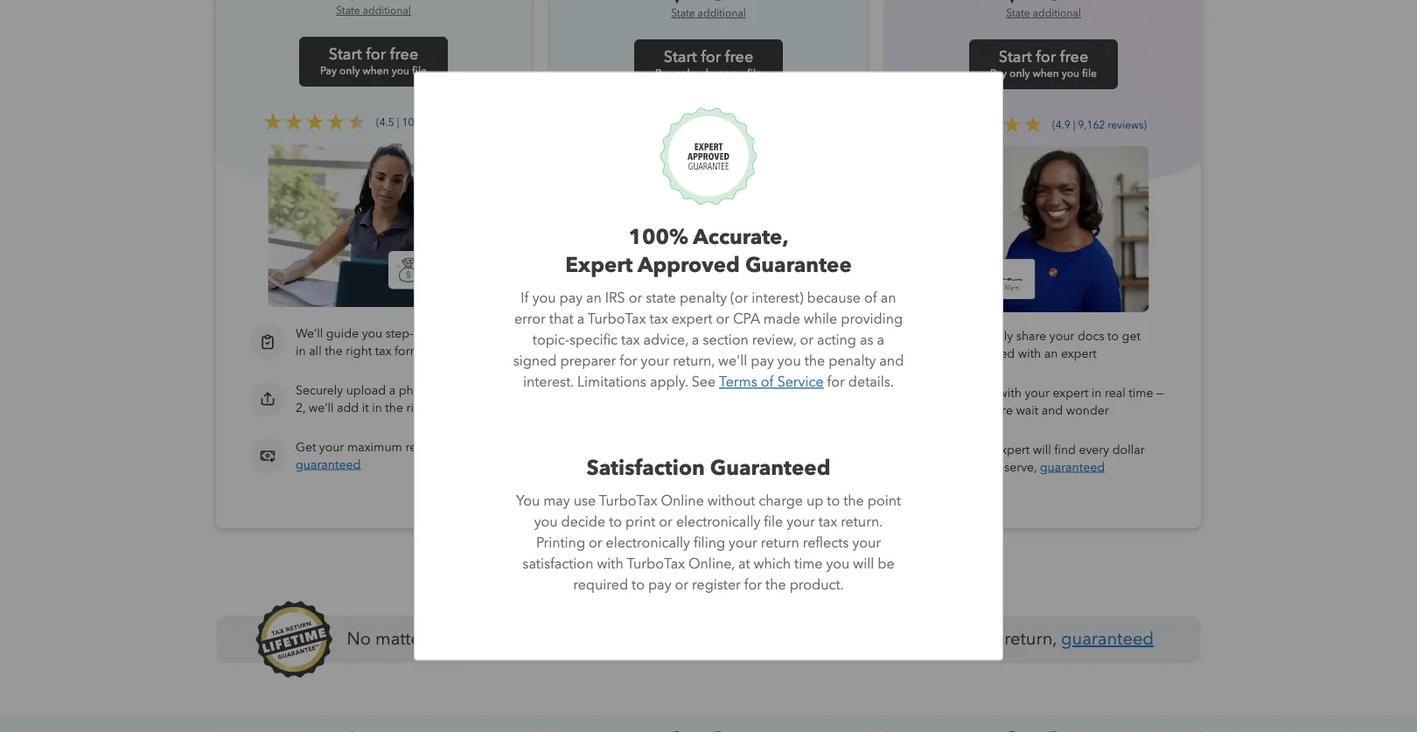 Task type: describe. For each thing, give the bounding box(es) containing it.
point
[[868, 492, 901, 511]]

we'll
[[296, 325, 323, 342]]

will inside "you may use turbotax online without charge up to the point you decide to print or electronically file your tax return. printing or electronically filing your return reflects your satisfaction with turbotax online, at which time you will be required to pay or register for the product."
[[853, 555, 874, 574]]

securely for 2,
[[296, 382, 343, 399]]

how
[[432, 627, 465, 652]]

service
[[777, 373, 824, 392]]

pay for 100% accurate,
[[751, 352, 774, 371]]

with inside "you may use turbotax online without charge up to the point you decide to print or electronically file your tax return. printing or electronically filing your return reflects your satisfaction with turbotax online, at which time you will be required to pay or register for the product."
[[597, 555, 624, 574]]

taxes inside our experts can help fix any mistakes and explain your taxes
[[778, 402, 807, 419]]

deserve,
[[990, 459, 1037, 475]]

print
[[626, 513, 656, 532]]

and inside if you pay an irs or state penalty (or interest) because of an error that a turbotax tax expert or cpa made while providing topic-specific tax advice, a section review, or acting as a signed preparer for your return, we'll pay you the penalty and interest. limitations apply. see
[[880, 352, 904, 371]]

2 horizontal spatial start for free pay only when you file
[[990, 46, 1097, 81]]

all inside button
[[690, 564, 704, 584]]

matched
[[966, 345, 1015, 362]]

(4.7 | 69,993 reviews) button
[[592, 115, 815, 133]]

without
[[708, 492, 755, 511]]

free for step-
[[390, 43, 418, 65]]

compare all filing options
[[626, 564, 791, 584]]

we'll
[[718, 352, 747, 371]]

1 vertical spatial taxes
[[703, 627, 744, 652]]

get for get an expert final review before you file,
[[631, 441, 651, 458]]

no
[[347, 627, 371, 652]]

when for you
[[363, 64, 389, 78]]

your down up
[[787, 513, 815, 532]]

tax inside "you may use turbotax online without charge up to the point you decide to print or electronically file your tax return. printing or electronically filing your return reflects your satisfaction with turbotax online, at which time you will be required to pay or register for the product."
[[819, 513, 837, 532]]

live
[[708, 328, 727, 344]]

we'll
[[309, 399, 334, 416]]

100% accurate, expert approved guarantee image
[[660, 108, 758, 206]]

to right required
[[632, 576, 645, 595]]

file, inside get an expert final review before you file,
[[654, 459, 674, 475]]

an inside get an expert final review before you file,
[[654, 441, 668, 458]]

register
[[692, 576, 741, 595]]

2 horizontal spatial state additional button
[[1006, 6, 1081, 21]]

specific
[[570, 331, 618, 350]]

your inside get your maximum refund, guaranteed
[[319, 439, 344, 455]]

photo
[[399, 382, 432, 399]]

9,162
[[1078, 118, 1105, 132]]

return, inside if you pay an irs or state penalty (or interest) because of an error that a turbotax tax expert or cpa made while providing topic-specific tax advice, a section review, or acting as a signed preparer for your return, we'll pay you the penalty and interest. limitations apply. see
[[673, 352, 715, 371]]

turbotax up 'print'
[[599, 492, 657, 511]]

only for guide
[[340, 64, 360, 78]]

required
[[573, 576, 628, 595]]

the left full
[[775, 627, 801, 652]]

and inside our experts can help fix any mistakes and explain your taxes
[[682, 402, 704, 419]]

add
[[337, 399, 359, 416]]

or right irs
[[629, 289, 642, 308]]

guide
[[326, 325, 359, 342]]

expert inside if you pay an irs or state penalty (or interest) because of an error that a turbotax tax expert or cpa made while providing topic-specific tax advice, a section review, or acting as a signed preparer for your return, we'll pay you the penalty and interest. limitations apply. see
[[672, 310, 713, 329]]

2 vertical spatial right
[[778, 459, 804, 475]]

cpa
[[733, 310, 760, 329]]

acting
[[817, 331, 856, 350]]

turbotax down required
[[536, 627, 608, 652]]

guaranteed inside get your maximum refund, guaranteed
[[296, 456, 361, 473]]

your
[[966, 441, 991, 458]]

compare all filing options button
[[608, 563, 809, 584]]

to right up
[[827, 492, 840, 511]]

details.
[[848, 373, 894, 392]]

for left the details.
[[827, 373, 845, 392]]

1 horizontal spatial return,
[[1005, 627, 1057, 652]]

0 vertical spatial electronically
[[676, 513, 760, 532]]

you right how
[[470, 627, 499, 652]]

on
[[796, 328, 811, 344]]

1 vertical spatial electronically
[[606, 534, 690, 553]]

turbotax down 'print'
[[627, 555, 685, 574]]

more
[[984, 402, 1013, 419]]

69,993
[[740, 118, 773, 132]]

or down decide
[[589, 534, 602, 553]]

for inside "you may use turbotax online without charge up to the point you decide to print or electronically file your tax return. printing or electronically filing your return reflects your satisfaction with turbotax online, at which time you will be required to pay or register for the product."
[[744, 576, 762, 595]]

the inside the we'll guide you step-by-step, filling in all the right tax forms
[[325, 343, 343, 359]]

2 horizontal spatial free
[[1060, 46, 1089, 67]]

a inside securely upload a photo of your w- 2, we'll add it in the right places
[[389, 382, 396, 399]]

guaranteed button for your expert will find every dollar you deserve,
[[1040, 459, 1105, 475]]

tax inside the we'll guide you step-by-step, filling in all the right tax forms
[[375, 343, 391, 359]]

file for 105,451
[[412, 64, 427, 78]]

reviews) inside button
[[1108, 118, 1147, 132]]

online
[[661, 492, 704, 511]]

2 horizontal spatial start
[[999, 46, 1032, 67]]

all inside the we'll guide you step-by-step, filling in all the right tax forms
[[309, 343, 322, 359]]

pay for we'll
[[320, 64, 337, 78]]

expert inside your expert will find every dollar you deserve,
[[994, 441, 1030, 458]]

interest.
[[523, 373, 574, 392]]

dollar
[[1113, 441, 1145, 458]]

filling
[[461, 325, 492, 342]]

that
[[549, 310, 574, 329]]

terms of service link
[[719, 373, 824, 392]]

year
[[849, 627, 883, 652]]

state additional for live
[[671, 6, 746, 21]]

backs
[[613, 627, 659, 652]]

or left register
[[675, 576, 689, 595]]

preparer
[[560, 352, 616, 371]]

return
[[761, 534, 799, 553]]

2 horizontal spatial additional
[[1033, 6, 1081, 21]]

work with your expert in real time — no more wait and wonder
[[966, 385, 1167, 419]]

help
[[723, 385, 748, 401]]

printing
[[536, 534, 585, 553]]

or down while
[[800, 331, 814, 350]]

review
[[736, 441, 773, 458]]

for left full
[[748, 627, 771, 652]]

made
[[764, 310, 800, 329]]

you up (4.7
[[727, 66, 745, 81]]

if
[[521, 289, 529, 308]]

the down which
[[766, 576, 786, 595]]

because
[[807, 289, 861, 308]]

file for 9,162
[[1082, 66, 1097, 81]]

you up (4.9
[[1062, 66, 1080, 81]]

guaranteed button for get an expert final review before you file,
[[677, 459, 742, 475]]

in inside work with your expert in real time — no more wait and wonder
[[1092, 385, 1102, 401]]

2 horizontal spatial pay
[[990, 66, 1007, 81]]

securely share your docs to get matched with an expert
[[966, 328, 1144, 362]]

guaranteed
[[710, 454, 831, 483]]

real
[[1105, 385, 1126, 401]]

final
[[710, 441, 733, 458]]

start for with
[[664, 46, 697, 67]]

fix
[[751, 385, 764, 401]]

experts,
[[749, 328, 793, 344]]

with inside securely share your docs to get matched with an expert
[[1018, 345, 1041, 362]]

your inside our experts can help fix any mistakes and explain your taxes
[[750, 402, 775, 419]]

(4.9
[[1053, 118, 1071, 132]]

at
[[738, 555, 750, 574]]

2 horizontal spatial only
[[1010, 66, 1030, 81]]

providing
[[841, 310, 903, 329]]

(4.9 | 9,162 reviews) button
[[930, 115, 1147, 133]]

terms
[[719, 373, 757, 392]]

if you pay an irs or state penalty (or interest) because of an error that a turbotax tax expert or cpa made while providing topic-specific tax advice, a section review, or acting as a signed preparer for your return, we'll pay you the penalty and interest. limitations apply. see
[[513, 289, 904, 392]]

2 horizontal spatial state additional
[[1006, 6, 1081, 21]]

your up at at the bottom of the page
[[729, 534, 757, 553]]

mistakes
[[631, 402, 679, 419]]

additional for you
[[363, 3, 411, 18]]

right inside securely upload a photo of your w- 2, we'll add it in the right places
[[406, 399, 433, 416]]

an left irs
[[586, 289, 602, 308]]

(4.5 | 105,451 reviews) button
[[254, 113, 483, 130]]

matter
[[375, 627, 427, 652]]

experts
[[656, 385, 697, 401]]

satisfaction
[[587, 454, 705, 483]]

up
[[807, 492, 824, 511]]

and inside work with your expert in real time — no more wait and wonder
[[1042, 402, 1063, 419]]

additional for live
[[698, 6, 746, 21]]

accurate,
[[693, 223, 789, 252]]

expert inside securely share your docs to get matched with an expert
[[1061, 345, 1097, 362]]

when for live
[[698, 66, 724, 81]]

time inside work with your expert in real time — no more wait and wonder
[[1129, 385, 1154, 401]]

2 horizontal spatial state
[[1006, 6, 1030, 21]]

guaranteed button for no matter how you file, turbotax backs your taxes for the full 7-year life of your tax return,
[[1061, 627, 1154, 652]]

decide
[[561, 513, 606, 532]]

your inside if you pay an irs or state penalty (or interest) because of an error that a turbotax tax expert or cpa made while providing topic-specific tax advice, a section review, or acting as a signed preparer for your return, we'll pay you the penalty and interest. limitations apply. see
[[641, 352, 670, 371]]

start for free pay only when you file for you
[[320, 43, 427, 78]]

upload
[[346, 382, 386, 399]]

your right life
[[937, 627, 972, 652]]

you right if
[[532, 289, 556, 308]]

interest)
[[752, 289, 804, 308]]

105,451
[[402, 115, 441, 129]]

(4.9 | 9,162 reviews)
[[1053, 118, 1147, 132]]

signed
[[513, 352, 557, 371]]

full
[[805, 627, 829, 652]]

section
[[703, 331, 749, 350]]

reviews) for step,
[[444, 115, 483, 129]]

your inside work with your expert in real time — no more wait and wonder
[[1025, 385, 1050, 401]]



Task type: locate. For each thing, give the bounding box(es) containing it.
file for 69,993
[[747, 66, 762, 81]]

tax inside connect with live tax experts, on demand
[[730, 328, 746, 344]]

right
[[346, 343, 372, 359], [406, 399, 433, 416], [778, 459, 804, 475]]

or up section on the top of page
[[716, 310, 730, 329]]

taxes
[[778, 402, 807, 419], [703, 627, 744, 652]]

file
[[412, 64, 427, 78], [747, 66, 762, 81], [1082, 66, 1097, 81], [764, 513, 783, 532]]

before
[[776, 441, 813, 458]]

by-
[[414, 325, 431, 342]]

1 horizontal spatial get
[[631, 441, 651, 458]]

error
[[514, 310, 546, 329]]

penalty
[[680, 289, 727, 308], [829, 352, 876, 371]]

a right that
[[577, 310, 585, 329]]

start for free pay only when you file up (4.7 | 69,993 reviews) button
[[655, 46, 762, 81]]

and down experts
[[682, 402, 704, 419]]

a left live
[[692, 331, 699, 350]]

state
[[336, 3, 360, 18], [671, 6, 695, 21], [1006, 6, 1030, 21]]

0 horizontal spatial state
[[336, 3, 360, 18]]

1 vertical spatial penalty
[[829, 352, 876, 371]]

approved
[[638, 251, 740, 280]]

2 horizontal spatial reviews)
[[1108, 118, 1147, 132]]

full service guarantee. signature. donna, cpa 30yrs image
[[938, 146, 1149, 312], [899, 252, 1050, 313]]

in inside securely upload a photo of your w- 2, we'll add it in the right places
[[372, 399, 382, 416]]

0 horizontal spatial pay
[[320, 64, 337, 78]]

get inside get your maximum refund, guaranteed
[[296, 439, 316, 455]]

2 horizontal spatial |
[[1073, 118, 1076, 132]]

securely inside securely share your docs to get matched with an expert
[[966, 328, 1013, 344]]

in left real
[[1092, 385, 1102, 401]]

2 vertical spatial pay
[[648, 576, 671, 595]]

for down at at the bottom of the page
[[744, 576, 762, 595]]

guaranteed button
[[296, 456, 361, 473], [677, 459, 742, 475], [1040, 459, 1105, 475], [1061, 627, 1154, 652]]

our
[[631, 385, 653, 401]]

to left get
[[1108, 328, 1119, 344]]

reviews) right 105,451
[[444, 115, 483, 129]]

time left —
[[1129, 385, 1154, 401]]

your
[[1050, 328, 1075, 344], [641, 352, 670, 371], [450, 382, 475, 399], [1025, 385, 1050, 401], [750, 402, 775, 419], [319, 439, 344, 455], [787, 513, 815, 532], [729, 534, 757, 553], [852, 534, 881, 553], [663, 627, 699, 652], [937, 627, 972, 652]]

file, right how
[[504, 627, 532, 652]]

0 vertical spatial pay
[[559, 289, 583, 308]]

turbotax down irs
[[588, 310, 646, 329]]

(4.7 | 69,993 reviews)
[[714, 118, 815, 132]]

which
[[754, 555, 791, 574]]

it
[[362, 399, 369, 416]]

1 vertical spatial will
[[853, 555, 874, 574]]

1 horizontal spatial penalty
[[829, 352, 876, 371]]

0 horizontal spatial free
[[390, 43, 418, 65]]

get for get your maximum refund, guaranteed
[[296, 439, 316, 455]]

work
[[966, 385, 995, 401]]

1 horizontal spatial |
[[735, 118, 737, 132]]

satisfaction
[[523, 555, 594, 574]]

state additional button for live
[[671, 6, 746, 21]]

pay for connect
[[655, 66, 672, 81]]

file up return
[[764, 513, 783, 532]]

of inside securely upload a photo of your w- 2, we'll add it in the right places
[[435, 382, 447, 399]]

(4.7
[[714, 118, 732, 132]]

0 vertical spatial file,
[[654, 459, 674, 475]]

w-
[[478, 382, 494, 399]]

start up (4.7 | 69,993 reviews) button
[[664, 46, 697, 67]]

—
[[1157, 385, 1164, 401]]

any
[[767, 385, 786, 401]]

free for tax
[[725, 46, 754, 67]]

start for free pay only when you file for live
[[655, 46, 762, 81]]

you down your
[[966, 459, 986, 475]]

1 vertical spatial file,
[[504, 627, 532, 652]]

0 horizontal spatial right
[[346, 343, 372, 359]]

expert up advice,
[[672, 310, 713, 329]]

1 vertical spatial filing
[[708, 564, 739, 584]]

kitty, tax expert 33 yrs image
[[603, 146, 814, 310], [635, 279, 784, 311]]

turbotax inside if you pay an irs or state penalty (or interest) because of an error that a turbotax tax expert or cpa made while providing topic-specific tax advice, a section review, or acting as a signed preparer for your return, we'll pay you the penalty and interest. limitations apply. see
[[588, 310, 646, 329]]

expert up wonder
[[1053, 385, 1089, 401]]

file up 105,451
[[412, 64, 427, 78]]

you left step-
[[362, 325, 383, 342]]

100%
[[629, 223, 688, 252]]

securely up matched
[[966, 328, 1013, 344]]

of inside if you pay an irs or state penalty (or interest) because of an error that a turbotax tax expert or cpa made while providing topic-specific tax advice, a section review, or acting as a signed preparer for your return, we'll pay you the penalty and interest. limitations apply. see
[[864, 289, 877, 308]]

connect with live tax experts, on demand
[[631, 328, 814, 362]]

with up more
[[999, 385, 1022, 401]]

for up limitations
[[620, 352, 637, 371]]

0 horizontal spatial state additional button
[[336, 3, 411, 18]]

will
[[1033, 441, 1051, 458], [853, 555, 874, 574]]

taxes down register
[[703, 627, 744, 652]]

every
[[1079, 441, 1110, 458]]

federal refund, $3,252 image
[[268, 143, 479, 307], [384, 248, 496, 296]]

electronically down without
[[676, 513, 760, 532]]

for up (4.7 | 69,993 reviews) button
[[701, 46, 721, 67]]

get down 2,
[[296, 439, 316, 455]]

your down we'll
[[319, 439, 344, 455]]

securely for with
[[966, 328, 1013, 344]]

2 horizontal spatial and
[[1042, 402, 1063, 419]]

no
[[966, 402, 980, 419]]

for up (4.5 | 105,451 reviews) button
[[366, 43, 386, 65]]

1 horizontal spatial time
[[1129, 385, 1154, 401]]

and
[[880, 352, 904, 371], [682, 402, 704, 419], [1042, 402, 1063, 419]]

while
[[804, 310, 838, 329]]

and up the details.
[[880, 352, 904, 371]]

pay
[[320, 64, 337, 78], [655, 66, 672, 81], [990, 66, 1007, 81]]

an down mistakes on the bottom
[[654, 441, 668, 458]]

2,
[[296, 399, 306, 416]]

1 horizontal spatial start for free pay only when you file
[[655, 46, 762, 81]]

find
[[1054, 441, 1076, 458]]

1 horizontal spatial free
[[725, 46, 754, 67]]

your inside securely upload a photo of your w- 2, we'll add it in the right places
[[450, 382, 475, 399]]

right down the before
[[778, 459, 804, 475]]

1 horizontal spatial only
[[675, 66, 695, 81]]

you down reflects
[[826, 555, 850, 574]]

only up the (4.9 | 9,162 reviews) button
[[1010, 66, 1030, 81]]

file,
[[654, 459, 674, 475], [504, 627, 532, 652]]

connect
[[631, 328, 678, 344]]

with inside work with your expert in real time — no more wait and wonder
[[999, 385, 1022, 401]]

0 horizontal spatial pay
[[559, 289, 583, 308]]

an down share
[[1044, 345, 1058, 362]]

you
[[392, 64, 409, 78], [727, 66, 745, 81], [1062, 66, 1080, 81], [532, 289, 556, 308], [362, 325, 383, 342], [778, 352, 801, 371], [631, 459, 651, 475], [966, 459, 986, 475], [534, 513, 558, 532], [826, 555, 850, 574], [470, 627, 499, 652]]

state for with
[[671, 6, 695, 21]]

time up product. on the bottom right of the page
[[794, 555, 823, 574]]

all
[[309, 343, 322, 359], [690, 564, 704, 584]]

with inside connect with live tax experts, on demand
[[681, 328, 704, 344]]

only
[[340, 64, 360, 78], [675, 66, 695, 81], [1010, 66, 1030, 81]]

you up (4.5
[[392, 64, 409, 78]]

apply.
[[650, 373, 688, 392]]

reviews) right 9,162
[[1108, 118, 1147, 132]]

a right as
[[877, 331, 885, 350]]

your down return.
[[852, 534, 881, 553]]

0 horizontal spatial when
[[363, 64, 389, 78]]

you down may at the left of page
[[534, 513, 558, 532]]

you inside your expert will find every dollar you deserve,
[[966, 459, 986, 475]]

filing inside button
[[708, 564, 739, 584]]

the down guide
[[325, 343, 343, 359]]

expert down docs
[[1061, 345, 1097, 362]]

online,
[[688, 555, 735, 574]]

expert
[[672, 310, 713, 329], [1061, 345, 1097, 362], [1053, 385, 1089, 401], [671, 441, 707, 458], [994, 441, 1030, 458]]

expert inside work with your expert in real time — no more wait and wonder
[[1053, 385, 1089, 401]]

pay up the (4.9 | 9,162 reviews) button
[[990, 66, 1007, 81]]

securely up we'll
[[296, 382, 343, 399]]

7-
[[834, 627, 849, 652]]

filing inside "you may use turbotax online without charge up to the point you decide to print or electronically file your tax return. printing or electronically filing your return reflects your satisfaction with turbotax online, at which time you will be required to pay or register for the product."
[[694, 534, 725, 553]]

100% accurate, expert approved guarantee
[[565, 223, 852, 280]]

penalty down as
[[829, 352, 876, 371]]

0 vertical spatial taxes
[[778, 402, 807, 419]]

your up places on the left of the page
[[450, 382, 475, 399]]

start for guide
[[329, 43, 362, 65]]

topic-
[[533, 331, 570, 350]]

you up service
[[778, 352, 801, 371]]

| right (4.9
[[1073, 118, 1076, 132]]

1 horizontal spatial in
[[372, 399, 382, 416]]

1 horizontal spatial file,
[[654, 459, 674, 475]]

0 horizontal spatial state additional
[[336, 3, 411, 18]]

guaranteed button for get your maximum refund,
[[296, 456, 361, 473]]

| inside button
[[1073, 118, 1076, 132]]

filing
[[694, 534, 725, 553], [708, 564, 739, 584]]

taxes down any
[[778, 402, 807, 419]]

free up 105,451
[[390, 43, 418, 65]]

explain
[[707, 402, 747, 419]]

for inside if you pay an irs or state penalty (or interest) because of an error that a turbotax tax expert or cpa made while providing topic-specific tax advice, a section review, or acting as a signed preparer for your return, we'll pay you the penalty and interest. limitations apply. see
[[620, 352, 637, 371]]

with down share
[[1018, 345, 1041, 362]]

in right it
[[372, 399, 382, 416]]

additional
[[363, 3, 411, 18], [698, 6, 746, 21], [1033, 6, 1081, 21]]

or right 'print'
[[659, 513, 673, 532]]

state
[[646, 289, 676, 308]]

1 horizontal spatial state
[[671, 6, 695, 21]]

| for step-
[[397, 115, 399, 129]]

0 vertical spatial time
[[1129, 385, 1154, 401]]

will left find
[[1033, 441, 1051, 458]]

1 vertical spatial all
[[690, 564, 704, 584]]

0 vertical spatial filing
[[694, 534, 725, 553]]

our experts can help fix any mistakes and explain your taxes
[[631, 385, 807, 419]]

0 horizontal spatial |
[[397, 115, 399, 129]]

1 horizontal spatial securely
[[966, 328, 1013, 344]]

options
[[743, 564, 791, 584]]

you inside the we'll guide you step-by-step, filling in all the right tax forms
[[362, 325, 383, 342]]

pay inside "you may use turbotax online without charge up to the point you decide to print or electronically file your tax return. printing or electronically filing your return reflects your satisfaction with turbotax online, at which time you will be required to pay or register for the product."
[[648, 576, 671, 595]]

you up 'print'
[[631, 459, 651, 475]]

1 horizontal spatial state additional button
[[671, 6, 746, 21]]

irs
[[605, 289, 625, 308]]

0 vertical spatial return,
[[673, 352, 715, 371]]

right down photo
[[406, 399, 433, 416]]

2 horizontal spatial right
[[778, 459, 804, 475]]

0 vertical spatial all
[[309, 343, 322, 359]]

state for guide
[[336, 3, 360, 18]]

0 horizontal spatial in
[[296, 343, 306, 359]]

of up places on the left of the page
[[435, 382, 447, 399]]

0 horizontal spatial reviews)
[[444, 115, 483, 129]]

1 horizontal spatial pay
[[655, 66, 672, 81]]

1 horizontal spatial when
[[698, 66, 724, 81]]

electronically
[[676, 513, 760, 532], [606, 534, 690, 553]]

0 horizontal spatial file,
[[504, 627, 532, 652]]

done
[[745, 459, 775, 475]]

reviews) right 69,993
[[776, 118, 815, 132]]

| for tax
[[735, 118, 737, 132]]

file up 69,993
[[747, 66, 762, 81]]

your inside securely share your docs to get matched with an expert
[[1050, 328, 1075, 344]]

use
[[574, 492, 596, 511]]

only for with
[[675, 66, 695, 81]]

when up the (4.9 | 9,162 reviews) button
[[1033, 66, 1059, 81]]

time
[[1129, 385, 1154, 401], [794, 555, 823, 574]]

to inside securely share your docs to get matched with an expert
[[1108, 328, 1119, 344]]

your right backs
[[663, 627, 699, 652]]

1 vertical spatial time
[[794, 555, 823, 574]]

for up the (4.9 | 9,162 reviews) button
[[1036, 46, 1056, 67]]

0 horizontal spatial penalty
[[680, 289, 727, 308]]

of right terms
[[761, 373, 774, 392]]

time inside "you may use turbotax online without charge up to the point you decide to print or electronically file your tax return. printing or electronically filing your return reflects your satisfaction with turbotax online, at which time you will be required to pay or register for the product."
[[794, 555, 823, 574]]

demand
[[631, 345, 678, 362]]

an up providing
[[881, 289, 896, 308]]

pay for satisfaction guaranteed
[[648, 576, 671, 595]]

0 horizontal spatial time
[[794, 555, 823, 574]]

a
[[577, 310, 585, 329], [692, 331, 699, 350], [877, 331, 885, 350], [389, 382, 396, 399]]

product.
[[790, 576, 844, 595]]

file up 9,162
[[1082, 66, 1097, 81]]

when
[[363, 64, 389, 78], [698, 66, 724, 81], [1033, 66, 1059, 81]]

0 horizontal spatial all
[[309, 343, 322, 359]]

|
[[397, 115, 399, 129], [735, 118, 737, 132], [1073, 118, 1076, 132]]

for
[[366, 43, 386, 65], [701, 46, 721, 67], [1036, 46, 1056, 67], [620, 352, 637, 371], [827, 373, 845, 392], [744, 576, 762, 595], [748, 627, 771, 652]]

penalty left the (or
[[680, 289, 727, 308]]

1 horizontal spatial reviews)
[[776, 118, 815, 132]]

reflects
[[803, 534, 849, 553]]

to left 'print'
[[609, 513, 622, 532]]

1 vertical spatial right
[[406, 399, 433, 416]]

the up return.
[[844, 492, 864, 511]]

0 horizontal spatial get
[[296, 439, 316, 455]]

(or
[[731, 289, 748, 308]]

0 horizontal spatial and
[[682, 402, 704, 419]]

step,
[[431, 325, 458, 342]]

1 vertical spatial pay
[[751, 352, 774, 371]]

with up required
[[597, 555, 624, 574]]

will inside your expert will find every dollar you deserve,
[[1033, 441, 1051, 458]]

0 horizontal spatial return,
[[673, 352, 715, 371]]

the up terms of service for details.
[[805, 352, 825, 371]]

2 horizontal spatial when
[[1033, 66, 1059, 81]]

an inside securely share your docs to get matched with an expert
[[1044, 345, 1058, 362]]

reviews) for on
[[776, 118, 815, 132]]

life
[[888, 627, 912, 652]]

0 horizontal spatial only
[[340, 64, 360, 78]]

forms
[[395, 343, 426, 359]]

only up (4.5 | 105,451 reviews) button
[[340, 64, 360, 78]]

expert up deserve,
[[994, 441, 1030, 458]]

1 horizontal spatial additional
[[698, 6, 746, 21]]

0 horizontal spatial will
[[853, 555, 874, 574]]

start for free pay only when you file up (4.5 | 105,451 reviews) button
[[320, 43, 427, 78]]

state additional for you
[[336, 3, 411, 18]]

1 horizontal spatial and
[[880, 352, 904, 371]]

return.
[[841, 513, 883, 532]]

limitations
[[577, 373, 646, 392]]

your expert will find every dollar you deserve,
[[966, 441, 1148, 475]]

0 horizontal spatial securely
[[296, 382, 343, 399]]

advice,
[[643, 331, 688, 350]]

with left live
[[681, 328, 704, 344]]

0 vertical spatial penalty
[[680, 289, 727, 308]]

1 horizontal spatial pay
[[648, 576, 671, 595]]

0 horizontal spatial additional
[[363, 3, 411, 18]]

your left docs
[[1050, 328, 1075, 344]]

1 horizontal spatial state additional
[[671, 6, 746, 21]]

0 vertical spatial will
[[1033, 441, 1051, 458]]

start for free pay only when you file
[[320, 43, 427, 78], [655, 46, 762, 81], [990, 46, 1097, 81]]

1 vertical spatial securely
[[296, 382, 343, 399]]

expert left final
[[671, 441, 707, 458]]

0 horizontal spatial start
[[329, 43, 362, 65]]

file inside "you may use turbotax online without charge up to the point you decide to print or electronically file your tax return. printing or electronically filing your return reflects your satisfaction with turbotax online, at which time you will be required to pay or register for the product."
[[764, 513, 783, 532]]

of right life
[[916, 627, 932, 652]]

right inside the we'll guide you step-by-step, filling in all the right tax forms
[[346, 343, 372, 359]]

1 vertical spatial return,
[[1005, 627, 1057, 652]]

in
[[296, 343, 306, 359], [1092, 385, 1102, 401], [372, 399, 382, 416]]

1 horizontal spatial right
[[406, 399, 433, 416]]

right down guide
[[346, 343, 372, 359]]

or
[[629, 289, 642, 308], [716, 310, 730, 329], [800, 331, 814, 350], [659, 513, 673, 532], [589, 534, 602, 553], [675, 576, 689, 595]]

2 horizontal spatial in
[[1092, 385, 1102, 401]]

expert inside get an expert final review before you file,
[[671, 441, 707, 458]]

0 horizontal spatial taxes
[[703, 627, 744, 652]]

you may use turbotax online without charge up to the point you decide to print or electronically file your tax return. printing or electronically filing your return reflects your satisfaction with turbotax online, at which time you will be required to pay or register for the product.
[[516, 492, 901, 595]]

and right wait
[[1042, 402, 1063, 419]]

see
[[692, 373, 716, 392]]

1 horizontal spatial will
[[1033, 441, 1051, 458]]

places
[[436, 399, 472, 416]]

0 vertical spatial right
[[346, 343, 372, 359]]

1 horizontal spatial taxes
[[778, 402, 807, 419]]

1 horizontal spatial start
[[664, 46, 697, 67]]

in inside the we'll guide you step-by-step, filling in all the right tax forms
[[296, 343, 306, 359]]

you inside get an expert final review before you file,
[[631, 459, 651, 475]]

1 horizontal spatial all
[[690, 564, 704, 584]]

0 vertical spatial securely
[[966, 328, 1013, 344]]

| right (4.5
[[397, 115, 399, 129]]

0 horizontal spatial start for free pay only when you file
[[320, 43, 427, 78]]

2 horizontal spatial pay
[[751, 352, 774, 371]]

of
[[864, 289, 877, 308], [761, 373, 774, 392], [435, 382, 447, 399], [916, 627, 932, 652]]

step-
[[386, 325, 414, 342]]

free up (4.7
[[725, 46, 754, 67]]

| right (4.7
[[735, 118, 737, 132]]

the down photo
[[385, 399, 403, 416]]

compare
[[626, 564, 686, 584]]

state additional button for you
[[336, 3, 411, 18]]

your up wait
[[1025, 385, 1050, 401]]

when up (4.5 | 105,451 reviews) button
[[363, 64, 389, 78]]

your down fix
[[750, 402, 775, 419]]

the inside if you pay an irs or state penalty (or interest) because of an error that a turbotax tax expert or cpa made while providing topic-specific tax advice, a section review, or acting as a signed preparer for your return, we'll pay you the penalty and interest. limitations apply. see
[[805, 352, 825, 371]]

the inside securely upload a photo of your w- 2, we'll add it in the right places
[[385, 399, 403, 416]]

of up providing
[[864, 289, 877, 308]]

get inside get an expert final review before you file,
[[631, 441, 651, 458]]

securely inside securely upload a photo of your w- 2, we'll add it in the right places
[[296, 382, 343, 399]]



Task type: vqa. For each thing, say whether or not it's contained in the screenshot.
"9,162"
yes



